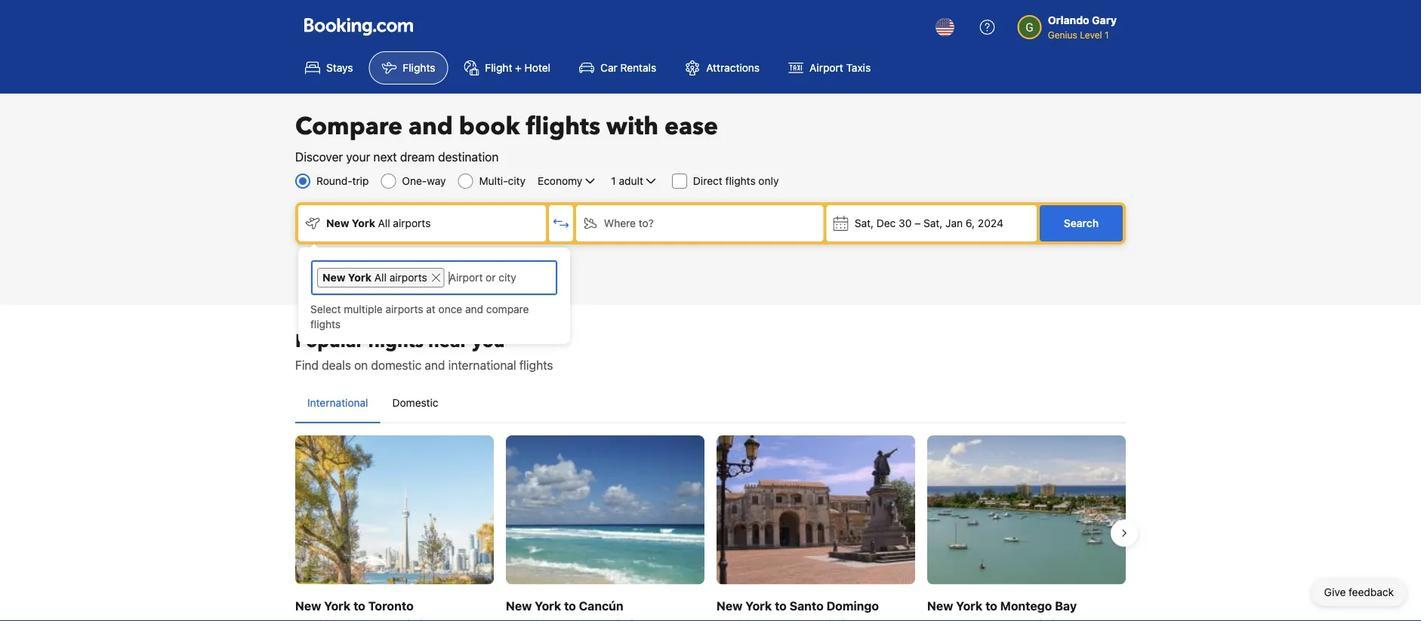 Task type: describe. For each thing, give the bounding box(es) containing it.
round-trip
[[316, 175, 369, 187]]

multi-
[[479, 175, 508, 187]]

airport
[[810, 62, 843, 74]]

york up multiple
[[348, 271, 372, 284]]

to for santo
[[775, 599, 787, 613]]

car rentals link
[[566, 51, 669, 85]]

1 adult
[[611, 175, 643, 187]]

30
[[899, 217, 912, 230]]

sat, dec 30 – sat, jan 6, 2024 button
[[827, 205, 1037, 242]]

flights up domestic
[[368, 329, 424, 354]]

give
[[1324, 586, 1346, 599]]

york for new york to santo domingo link
[[745, 599, 772, 613]]

round-
[[316, 175, 352, 187]]

stays
[[326, 62, 353, 74]]

cancún
[[579, 599, 623, 613]]

0 vertical spatial airports
[[393, 217, 431, 230]]

1 inside orlando gary genius level 1
[[1105, 29, 1109, 40]]

select multiple airports at once and compare flights
[[310, 303, 529, 331]]

bay
[[1055, 599, 1077, 613]]

domingo
[[827, 599, 879, 613]]

deals
[[322, 358, 351, 373]]

to for montego
[[986, 599, 997, 613]]

book
[[459, 110, 520, 143]]

with
[[606, 110, 659, 143]]

compare and book flights with ease discover your next dream destination
[[295, 110, 718, 164]]

search
[[1064, 217, 1099, 230]]

new york to toronto link
[[295, 436, 494, 621]]

search button
[[1040, 205, 1123, 242]]

airport taxis link
[[776, 51, 884, 85]]

1 inside popup button
[[611, 175, 616, 187]]

region containing new york to toronto
[[283, 430, 1138, 621]]

at
[[426, 303, 436, 316]]

flights
[[403, 62, 435, 74]]

new for new york to santo domingo
[[717, 599, 743, 613]]

give feedback
[[1324, 586, 1394, 599]]

and inside compare and book flights with ease discover your next dream destination
[[409, 110, 453, 143]]

gary
[[1092, 14, 1117, 26]]

city
[[508, 175, 526, 187]]

domestic
[[392, 397, 438, 409]]

flights right international
[[519, 358, 553, 373]]

flight + hotel link
[[451, 51, 563, 85]]

flights inside select multiple airports at once and compare flights
[[310, 318, 341, 331]]

you
[[472, 329, 505, 354]]

way
[[427, 175, 446, 187]]

compare
[[486, 303, 529, 316]]

to for toronto
[[353, 599, 365, 613]]

airports inside select multiple airports at once and compare flights
[[386, 303, 423, 316]]

dec
[[877, 217, 896, 230]]

once
[[438, 303, 462, 316]]

car rentals
[[600, 62, 656, 74]]

find
[[295, 358, 319, 373]]

montego
[[1000, 599, 1052, 613]]

1 vertical spatial new york all airports
[[322, 271, 427, 284]]

car
[[600, 62, 618, 74]]

new york to cancún image
[[506, 436, 705, 585]]

new york to cancún link
[[506, 436, 705, 621]]

where
[[604, 217, 636, 230]]

domestic button
[[380, 384, 451, 423]]

+
[[515, 62, 522, 74]]

compare
[[295, 110, 402, 143]]

one-
[[402, 175, 427, 187]]

discover
[[295, 150, 343, 164]]

destination
[[438, 150, 499, 164]]

sat, dec 30 – sat, jan 6, 2024
[[855, 217, 1003, 230]]

and inside popular flights near you find deals on domestic and international flights
[[425, 358, 445, 373]]

dream
[[400, 150, 435, 164]]

ease
[[665, 110, 718, 143]]

international button
[[295, 384, 380, 423]]

2 sat, from the left
[[924, 217, 943, 230]]

next
[[373, 150, 397, 164]]

Airport or city text field
[[448, 268, 551, 288]]

flights link
[[369, 51, 448, 85]]

economy
[[538, 175, 583, 187]]

tab list containing international
[[295, 384, 1126, 424]]

only
[[759, 175, 779, 187]]

santo
[[790, 599, 824, 613]]

give feedback button
[[1312, 579, 1406, 606]]

on
[[354, 358, 368, 373]]

hotel
[[525, 62, 551, 74]]

popular flights near you find deals on domestic and international flights
[[295, 329, 553, 373]]

near
[[428, 329, 467, 354]]

where to? button
[[576, 205, 824, 242]]

your
[[346, 150, 370, 164]]



Task type: vqa. For each thing, say whether or not it's contained in the screenshot.
"Round-"
yes



Task type: locate. For each thing, give the bounding box(es) containing it.
where to?
[[604, 217, 654, 230]]

select
[[310, 303, 341, 316]]

york for "new york to toronto" link at the left of the page
[[324, 599, 351, 613]]

international
[[448, 358, 516, 373]]

all
[[378, 217, 390, 230], [374, 271, 387, 284]]

genius
[[1048, 29, 1077, 40]]

adult
[[619, 175, 643, 187]]

trip
[[352, 175, 369, 187]]

new for new york to montego bay
[[927, 599, 953, 613]]

taxis
[[846, 62, 871, 74]]

4 to from the left
[[986, 599, 997, 613]]

orlando gary genius level 1
[[1048, 14, 1117, 40]]

1 sat, from the left
[[855, 217, 874, 230]]

jan
[[946, 217, 963, 230]]

1 vertical spatial and
[[465, 303, 483, 316]]

new york all airports
[[326, 217, 431, 230], [322, 271, 427, 284]]

attractions
[[706, 62, 760, 74]]

orlando
[[1048, 14, 1089, 26]]

new
[[326, 217, 349, 230], [322, 271, 345, 284], [295, 599, 321, 613], [506, 599, 532, 613], [717, 599, 743, 613], [927, 599, 953, 613]]

booking.com logo image
[[304, 18, 413, 36], [304, 18, 413, 36]]

and inside select multiple airports at once and compare flights
[[465, 303, 483, 316]]

new york to montego bay image
[[927, 436, 1126, 585]]

1 adult button
[[610, 172, 660, 190]]

to inside "link"
[[564, 599, 576, 613]]

to for cancún
[[564, 599, 576, 613]]

airport taxis
[[810, 62, 871, 74]]

2 vertical spatial airports
[[386, 303, 423, 316]]

york down the trip
[[352, 217, 375, 230]]

flights down 'select'
[[310, 318, 341, 331]]

1 horizontal spatial 1
[[1105, 29, 1109, 40]]

–
[[915, 217, 921, 230]]

0 vertical spatial 1
[[1105, 29, 1109, 40]]

to
[[353, 599, 365, 613], [564, 599, 576, 613], [775, 599, 787, 613], [986, 599, 997, 613]]

toronto
[[368, 599, 414, 613]]

flights left only
[[725, 175, 756, 187]]

popular
[[295, 329, 363, 354]]

1 vertical spatial 1
[[611, 175, 616, 187]]

2 vertical spatial and
[[425, 358, 445, 373]]

direct
[[693, 175, 723, 187]]

level
[[1080, 29, 1102, 40]]

new inside "link"
[[506, 599, 532, 613]]

new york to montego bay
[[927, 599, 1077, 613]]

international
[[307, 397, 368, 409]]

2 to from the left
[[564, 599, 576, 613]]

multi-city
[[479, 175, 526, 187]]

york inside "link"
[[535, 599, 561, 613]]

new york to cancún
[[506, 599, 623, 613]]

multiple
[[344, 303, 383, 316]]

new york to santo domingo image
[[717, 436, 915, 585]]

york
[[352, 217, 375, 230], [348, 271, 372, 284], [324, 599, 351, 613], [535, 599, 561, 613], [745, 599, 772, 613], [956, 599, 983, 613]]

new york to santo domingo link
[[717, 436, 915, 621]]

new for new york to cancún
[[506, 599, 532, 613]]

new york to santo domingo
[[717, 599, 879, 613]]

and down 'near'
[[425, 358, 445, 373]]

1
[[1105, 29, 1109, 40], [611, 175, 616, 187]]

sat, left dec
[[855, 217, 874, 230]]

to left santo
[[775, 599, 787, 613]]

3 to from the left
[[775, 599, 787, 613]]

flights
[[526, 110, 600, 143], [725, 175, 756, 187], [310, 318, 341, 331], [368, 329, 424, 354], [519, 358, 553, 373]]

direct flights only
[[693, 175, 779, 187]]

0 vertical spatial and
[[409, 110, 453, 143]]

domestic
[[371, 358, 422, 373]]

new for new york to toronto
[[295, 599, 321, 613]]

1 to from the left
[[353, 599, 365, 613]]

and
[[409, 110, 453, 143], [465, 303, 483, 316], [425, 358, 445, 373]]

new york all airports up multiple
[[322, 271, 427, 284]]

flight
[[485, 62, 512, 74]]

airports up at
[[389, 271, 427, 284]]

to?
[[639, 217, 654, 230]]

region
[[283, 430, 1138, 621]]

0 horizontal spatial sat,
[[855, 217, 874, 230]]

stays link
[[292, 51, 366, 85]]

one-way
[[402, 175, 446, 187]]

sat, right –
[[924, 217, 943, 230]]

to left montego
[[986, 599, 997, 613]]

york left santo
[[745, 599, 772, 613]]

1 vertical spatial airports
[[389, 271, 427, 284]]

to left cancún
[[564, 599, 576, 613]]

airports down one-
[[393, 217, 431, 230]]

new york to toronto image
[[295, 436, 494, 585]]

0 vertical spatial all
[[378, 217, 390, 230]]

flights up economy
[[526, 110, 600, 143]]

1 left adult
[[611, 175, 616, 187]]

york left cancún
[[535, 599, 561, 613]]

airports left at
[[386, 303, 423, 316]]

1 vertical spatial all
[[374, 271, 387, 284]]

york for new york to montego bay link
[[956, 599, 983, 613]]

0 vertical spatial new york all airports
[[326, 217, 431, 230]]

feedback
[[1349, 586, 1394, 599]]

and up dream
[[409, 110, 453, 143]]

and right once
[[465, 303, 483, 316]]

flights inside compare and book flights with ease discover your next dream destination
[[526, 110, 600, 143]]

to left toronto
[[353, 599, 365, 613]]

1 down gary
[[1105, 29, 1109, 40]]

new york to toronto
[[295, 599, 414, 613]]

flight + hotel
[[485, 62, 551, 74]]

sat,
[[855, 217, 874, 230], [924, 217, 943, 230]]

6,
[[966, 217, 975, 230]]

1 horizontal spatial sat,
[[924, 217, 943, 230]]

york left montego
[[956, 599, 983, 613]]

attractions link
[[672, 51, 773, 85]]

0 horizontal spatial 1
[[611, 175, 616, 187]]

new york all airports down the trip
[[326, 217, 431, 230]]

tab list
[[295, 384, 1126, 424]]

york for new york to cancún "link"
[[535, 599, 561, 613]]

rentals
[[620, 62, 656, 74]]

new york to montego bay link
[[927, 436, 1126, 621]]

airports
[[393, 217, 431, 230], [389, 271, 427, 284], [386, 303, 423, 316]]

2024
[[978, 217, 1003, 230]]

york left toronto
[[324, 599, 351, 613]]



